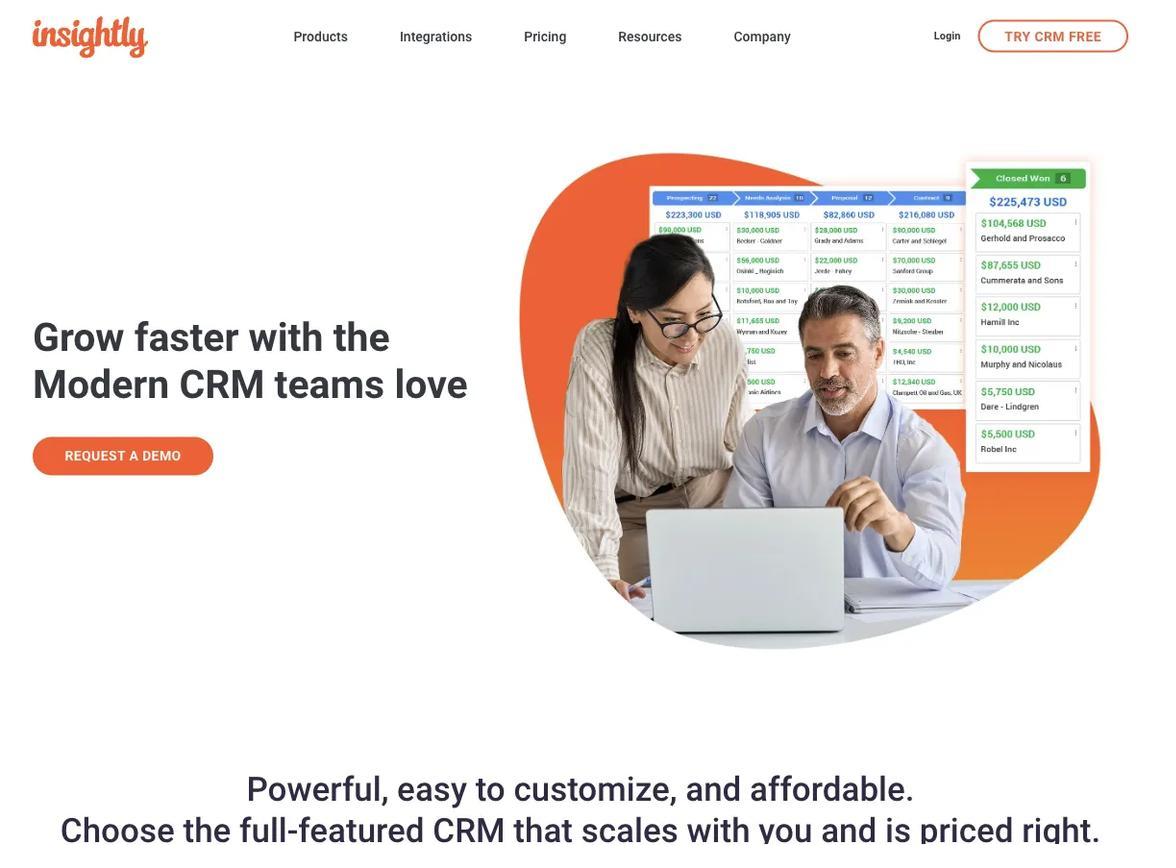 Task type: describe. For each thing, give the bounding box(es) containing it.
crm inside button
[[1035, 28, 1066, 44]]

affordable.
[[750, 769, 915, 809]]

login link
[[935, 29, 961, 45]]

pricing link
[[524, 25, 567, 51]]

request
[[65, 448, 126, 464]]

with
[[249, 314, 324, 361]]

try crm free
[[1006, 28, 1102, 44]]

try
[[1006, 28, 1032, 44]]

the
[[333, 314, 390, 361]]

try crm free button
[[979, 20, 1129, 52]]

crm inside grow faster with the modern crm teams love
[[179, 362, 265, 408]]

free
[[1070, 28, 1102, 44]]

request a demo
[[65, 448, 181, 464]]

request a demo link
[[33, 437, 214, 476]]

grow
[[33, 314, 125, 361]]

grow faster with the modern crm teams love
[[33, 314, 468, 408]]

customize,
[[514, 769, 678, 809]]

powerful,
[[247, 769, 389, 809]]

try crm free link
[[979, 20, 1129, 52]]

modern
[[33, 362, 170, 408]]

products link
[[294, 25, 348, 51]]

pricing
[[524, 29, 567, 45]]

resources
[[619, 29, 682, 45]]

insightly logo link
[[33, 16, 263, 58]]

home banner businessman 2023 v3 image
[[515, 125, 1129, 653]]

insightly logo image
[[33, 16, 148, 58]]

integrations link
[[400, 25, 473, 51]]

and
[[686, 769, 742, 809]]



Task type: vqa. For each thing, say whether or not it's contained in the screenshot.
AND
yes



Task type: locate. For each thing, give the bounding box(es) containing it.
easy
[[397, 769, 467, 809]]

teams
[[275, 362, 385, 408]]

company
[[734, 29, 791, 45]]

a
[[129, 448, 139, 464]]

0 vertical spatial crm
[[1035, 28, 1066, 44]]

faster
[[134, 314, 239, 361]]

1 vertical spatial crm
[[179, 362, 265, 408]]

login
[[935, 30, 961, 42]]

powerful, easy to customize, and affordable.
[[247, 769, 915, 809]]

crm down faster
[[179, 362, 265, 408]]

0 horizontal spatial crm
[[179, 362, 265, 408]]

crm
[[1035, 28, 1066, 44], [179, 362, 265, 408]]

resources link
[[619, 25, 682, 51]]

love
[[395, 362, 468, 408]]

products
[[294, 29, 348, 45]]

crm right try
[[1035, 28, 1066, 44]]

1 horizontal spatial crm
[[1035, 28, 1066, 44]]

demo
[[142, 448, 181, 464]]

company link
[[734, 25, 791, 51]]

to
[[476, 769, 506, 809]]

integrations
[[400, 29, 473, 45]]



